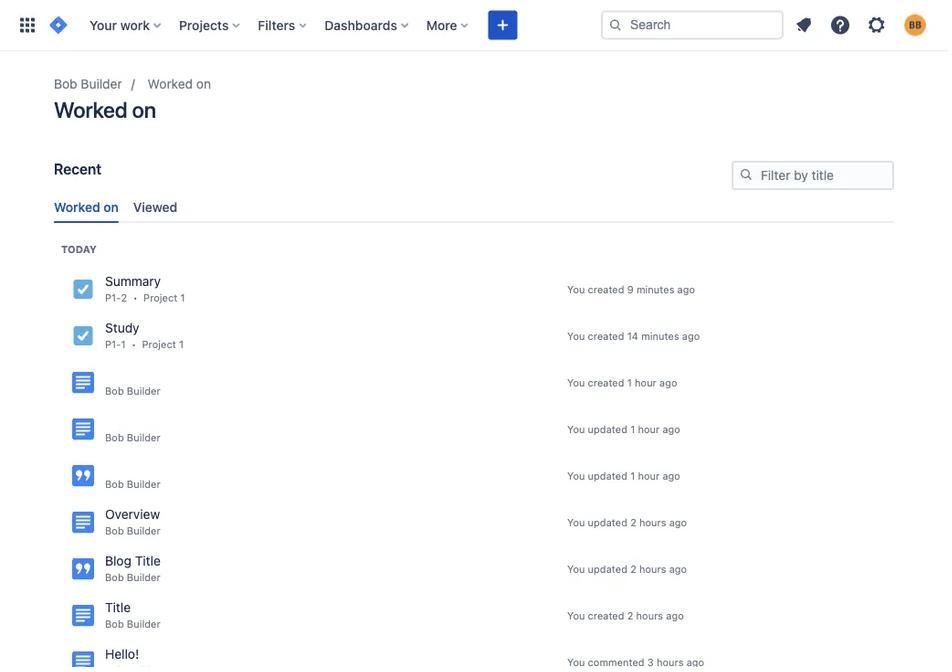 Task type: describe. For each thing, give the bounding box(es) containing it.
you created 1 hour ago
[[567, 376, 678, 388]]

confluence image for you created 1 hour ago
[[72, 371, 94, 393]]

on inside tab list
[[104, 200, 119, 215]]

overview
[[105, 506, 160, 521]]

project for summary
[[144, 291, 178, 303]]

dashboards
[[325, 17, 397, 32]]

builder inside overview bob builder
[[127, 524, 161, 536]]

2 you from the top
[[567, 330, 585, 342]]

2 for blog title
[[631, 563, 637, 575]]

updated for 1st confluence icon from the top of the page
[[588, 470, 628, 481]]

6 you from the top
[[567, 516, 585, 528]]

appswitcher icon image
[[16, 14, 38, 36]]

5 you from the top
[[567, 470, 585, 481]]

0 vertical spatial worked on
[[148, 76, 211, 91]]

title inside title bob builder
[[105, 599, 131, 614]]

primary element
[[11, 0, 601, 51]]

confluence image inside hello! button
[[72, 651, 94, 667]]

minutes for summary
[[637, 283, 675, 295]]

confluence image for you updated 1 hour ago
[[72, 418, 94, 440]]

hours for overview
[[640, 516, 667, 528]]

1 you updated 1 hour ago from the top
[[567, 423, 681, 435]]

you updated 2 hours ago for blog title
[[567, 563, 687, 575]]

2 vertical spatial worked on
[[54, 200, 119, 215]]

projects
[[179, 17, 229, 32]]

14
[[627, 330, 639, 342]]

1 inside summary p1-2 • project 1
[[180, 291, 185, 303]]

p1- for study
[[105, 338, 121, 350]]

bob inside blog title bob builder
[[105, 571, 124, 583]]

2 for title
[[627, 609, 634, 621]]

bob inside title bob builder
[[105, 618, 124, 629]]

project for study
[[142, 338, 176, 350]]

7 you from the top
[[567, 563, 585, 575]]

your profile and settings image
[[905, 14, 927, 36]]

dashboards button
[[319, 11, 416, 40]]

recent
[[54, 160, 101, 178]]

title inside blog title bob builder
[[135, 553, 161, 568]]

created for study
[[588, 330, 625, 342]]

1 vertical spatial worked
[[54, 97, 128, 122]]

create image
[[492, 14, 514, 36]]

summary
[[105, 273, 161, 288]]

projects button
[[174, 11, 247, 40]]

hello!
[[105, 646, 139, 661]]

summary p1-2 • project 1
[[105, 273, 185, 303]]

0 vertical spatial worked
[[148, 76, 193, 91]]

8 you from the top
[[567, 609, 585, 621]]

jira software image
[[48, 14, 69, 36]]

minutes for study
[[642, 330, 680, 342]]

jira image
[[72, 278, 94, 300]]

bob builder link
[[54, 73, 122, 95]]

your work
[[90, 17, 150, 32]]

Filter by title field
[[734, 163, 893, 188]]

help image
[[830, 14, 852, 36]]

hour for confluence image for you updated 1 hour ago
[[638, 423, 660, 435]]

2 for overview
[[631, 516, 637, 528]]

tab list containing worked on
[[47, 193, 902, 223]]

more button
[[421, 11, 476, 40]]

hour for confluence image associated with you created 1 hour ago
[[635, 376, 657, 388]]

0 vertical spatial on
[[196, 76, 211, 91]]

created for title
[[588, 609, 625, 621]]

• for study
[[132, 338, 136, 350]]

hour for 1st confluence icon from the top of the page
[[638, 470, 660, 481]]



Task type: vqa. For each thing, say whether or not it's contained in the screenshot.
the ago
yes



Task type: locate. For each thing, give the bounding box(es) containing it.
3 created from the top
[[588, 376, 625, 388]]

p1- inside study p1-1 • project 1
[[105, 338, 121, 350]]

project down summary
[[144, 291, 178, 303]]

created for summary
[[588, 283, 625, 295]]

confluence image for you created 2 hours ago
[[72, 604, 94, 626]]

your
[[90, 17, 117, 32]]

0 vertical spatial confluence image
[[72, 465, 94, 486]]

filters
[[258, 17, 295, 32]]

ago
[[678, 283, 695, 295], [682, 330, 700, 342], [660, 376, 678, 388], [663, 423, 681, 435], [663, 470, 681, 481], [670, 516, 687, 528], [670, 563, 687, 575], [666, 609, 684, 621]]

hours for title
[[636, 609, 663, 621]]

jira image
[[72, 325, 94, 347]]

builder inside blog title bob builder
[[127, 571, 161, 583]]

hello! button
[[54, 639, 895, 667]]

1 vertical spatial hour
[[638, 423, 660, 435]]

• inside summary p1-2 • project 1
[[133, 291, 138, 303]]

filters button
[[253, 11, 314, 40]]

confluence image for blog
[[72, 558, 94, 580]]

project down summary p1-2 • project 1
[[142, 338, 176, 350]]

1 vertical spatial •
[[132, 338, 136, 350]]

• inside study p1-1 • project 1
[[132, 338, 136, 350]]

viewed
[[133, 200, 177, 215]]

confluence image
[[72, 465, 94, 486], [72, 511, 94, 533], [72, 558, 94, 580]]

3 updated from the top
[[588, 516, 628, 528]]

search image
[[739, 167, 754, 182]]

p1-
[[105, 291, 121, 303], [105, 338, 121, 350]]

1 vertical spatial worked on
[[54, 97, 156, 122]]

worked down bob builder link
[[54, 97, 128, 122]]

1 horizontal spatial on
[[132, 97, 156, 122]]

study
[[105, 320, 139, 335]]

hour
[[635, 376, 657, 388], [638, 423, 660, 435], [638, 470, 660, 481]]

1 created from the top
[[588, 283, 625, 295]]

banner containing your work
[[0, 0, 949, 51]]

2 vertical spatial hours
[[636, 609, 663, 621]]

4 updated from the top
[[588, 563, 628, 575]]

bob inside overview bob builder
[[105, 524, 124, 536]]

2
[[121, 291, 127, 303], [631, 516, 637, 528], [631, 563, 637, 575], [627, 609, 634, 621]]

1 vertical spatial on
[[132, 97, 156, 122]]

title down blog title bob builder
[[105, 599, 131, 614]]

you updated 1 hour ago
[[567, 423, 681, 435], [567, 470, 681, 481]]

1 vertical spatial hours
[[640, 563, 667, 575]]

notifications image
[[793, 14, 815, 36]]

4 you from the top
[[567, 423, 585, 435]]

0 vertical spatial project
[[144, 291, 178, 303]]

worked
[[148, 76, 193, 91], [54, 97, 128, 122], [54, 200, 100, 215]]

worked down projects
[[148, 76, 193, 91]]

search image
[[609, 18, 623, 32]]

builder
[[81, 76, 122, 91], [127, 385, 161, 396], [127, 431, 161, 443], [127, 478, 161, 490], [127, 524, 161, 536], [127, 571, 161, 583], [127, 618, 161, 629]]

you
[[567, 283, 585, 295], [567, 330, 585, 342], [567, 376, 585, 388], [567, 423, 585, 435], [567, 470, 585, 481], [567, 516, 585, 528], [567, 563, 585, 575], [567, 609, 585, 621]]

worked on down recent
[[54, 200, 119, 215]]

3 you from the top
[[567, 376, 585, 388]]

hours
[[640, 516, 667, 528], [640, 563, 667, 575], [636, 609, 663, 621]]

2 you updated 2 hours ago from the top
[[567, 563, 687, 575]]

hours for blog title
[[640, 563, 667, 575]]

• down summary
[[133, 291, 138, 303]]

today
[[61, 243, 97, 255]]

2 vertical spatial worked
[[54, 200, 100, 215]]

1 p1- from the top
[[105, 291, 121, 303]]

1 vertical spatial you updated 1 hour ago
[[567, 470, 681, 481]]

0 vertical spatial hours
[[640, 516, 667, 528]]

overview bob builder
[[105, 506, 161, 536]]

p1- for summary
[[105, 291, 121, 303]]

2 confluence image from the top
[[72, 418, 94, 440]]

your work button
[[84, 11, 168, 40]]

worked on
[[148, 76, 211, 91], [54, 97, 156, 122], [54, 200, 119, 215]]

updated
[[588, 423, 628, 435], [588, 470, 628, 481], [588, 516, 628, 528], [588, 563, 628, 575]]

you updated 2 hours ago
[[567, 516, 687, 528], [567, 563, 687, 575]]

title right blog
[[135, 553, 161, 568]]

minutes right 14
[[642, 330, 680, 342]]

0 horizontal spatial on
[[104, 200, 119, 215]]

1 vertical spatial p1-
[[105, 338, 121, 350]]

you created 2 hours ago
[[567, 609, 684, 621]]

settings image
[[866, 14, 888, 36]]

0 vertical spatial minutes
[[637, 283, 675, 295]]

worked down recent
[[54, 200, 100, 215]]

1 you from the top
[[567, 283, 585, 295]]

1 confluence image from the top
[[72, 465, 94, 486]]

1 horizontal spatial title
[[135, 553, 161, 568]]

on left the viewed at the top
[[104, 200, 119, 215]]

1 vertical spatial minutes
[[642, 330, 680, 342]]

on down projects
[[196, 76, 211, 91]]

project
[[144, 291, 178, 303], [142, 338, 176, 350]]

4 confluence image from the top
[[72, 651, 94, 667]]

9
[[627, 283, 634, 295]]

banner
[[0, 0, 949, 51]]

0 vertical spatial •
[[133, 291, 138, 303]]

more
[[427, 17, 458, 32]]

p1- down summary
[[105, 291, 121, 303]]

confluence image
[[72, 371, 94, 393], [72, 418, 94, 440], [72, 604, 94, 626], [72, 651, 94, 667]]

minutes right 9
[[637, 283, 675, 295]]

2 confluence image from the top
[[72, 511, 94, 533]]

title bob builder
[[105, 599, 161, 629]]

worked on down projects
[[148, 76, 211, 91]]

project inside summary p1-2 • project 1
[[144, 291, 178, 303]]

p1- down study
[[105, 338, 121, 350]]

1 you updated 2 hours ago from the top
[[567, 516, 687, 528]]

bob builder
[[54, 76, 122, 91], [105, 385, 161, 396], [105, 431, 161, 443], [105, 478, 161, 490]]

1 vertical spatial title
[[105, 599, 131, 614]]

2 horizontal spatial on
[[196, 76, 211, 91]]

1
[[180, 291, 185, 303], [121, 338, 126, 350], [179, 338, 184, 350], [627, 376, 632, 388], [631, 423, 635, 435], [631, 470, 635, 481]]

blog title bob builder
[[105, 553, 161, 583]]

work
[[120, 17, 150, 32]]

2 created from the top
[[588, 330, 625, 342]]

1 confluence image from the top
[[72, 371, 94, 393]]

2 vertical spatial confluence image
[[72, 558, 94, 580]]

p1- inside summary p1-2 • project 1
[[105, 291, 121, 303]]

project inside study p1-1 • project 1
[[142, 338, 176, 350]]

•
[[133, 291, 138, 303], [132, 338, 136, 350]]

2 vertical spatial hour
[[638, 470, 660, 481]]

study p1-1 • project 1
[[105, 320, 184, 350]]

tab list
[[47, 193, 902, 223]]

0 horizontal spatial title
[[105, 599, 131, 614]]

0 vertical spatial you updated 1 hour ago
[[567, 423, 681, 435]]

updated for confluence icon corresponding to overview
[[588, 516, 628, 528]]

worked on down bob builder link
[[54, 97, 156, 122]]

you updated 2 hours ago for overview
[[567, 516, 687, 528]]

2 inside summary p1-2 • project 1
[[121, 291, 127, 303]]

2 you updated 1 hour ago from the top
[[567, 470, 681, 481]]

updated for confluence image for you updated 1 hour ago
[[588, 423, 628, 435]]

you created 14 minutes ago
[[567, 330, 700, 342]]

0 vertical spatial hour
[[635, 376, 657, 388]]

0 vertical spatial p1-
[[105, 291, 121, 303]]

title
[[135, 553, 161, 568], [105, 599, 131, 614]]

1 vertical spatial project
[[142, 338, 176, 350]]

minutes
[[637, 283, 675, 295], [642, 330, 680, 342]]

0 vertical spatial you updated 2 hours ago
[[567, 516, 687, 528]]

• for summary
[[133, 291, 138, 303]]

2 updated from the top
[[588, 470, 628, 481]]

1 vertical spatial you updated 2 hours ago
[[567, 563, 687, 575]]

4 created from the top
[[588, 609, 625, 621]]

0 vertical spatial title
[[135, 553, 161, 568]]

you created 9 minutes ago
[[567, 283, 695, 295]]

1 vertical spatial confluence image
[[72, 511, 94, 533]]

builder inside title bob builder
[[127, 618, 161, 629]]

3 confluence image from the top
[[72, 604, 94, 626]]

updated for confluence icon associated with blog
[[588, 563, 628, 575]]

created
[[588, 283, 625, 295], [588, 330, 625, 342], [588, 376, 625, 388], [588, 609, 625, 621]]

2 vertical spatial on
[[104, 200, 119, 215]]

blog
[[105, 553, 132, 568]]

confluence image for overview
[[72, 511, 94, 533]]

hello! link
[[54, 639, 895, 667]]

3 confluence image from the top
[[72, 558, 94, 580]]

Search field
[[601, 11, 784, 40]]

bob
[[54, 76, 77, 91], [105, 385, 124, 396], [105, 431, 124, 443], [105, 478, 124, 490], [105, 524, 124, 536], [105, 571, 124, 583], [105, 618, 124, 629]]

jira software image
[[48, 14, 69, 36]]

on
[[196, 76, 211, 91], [132, 97, 156, 122], [104, 200, 119, 215]]

• down study
[[132, 338, 136, 350]]

2 p1- from the top
[[105, 338, 121, 350]]

1 updated from the top
[[588, 423, 628, 435]]

on down work
[[132, 97, 156, 122]]



